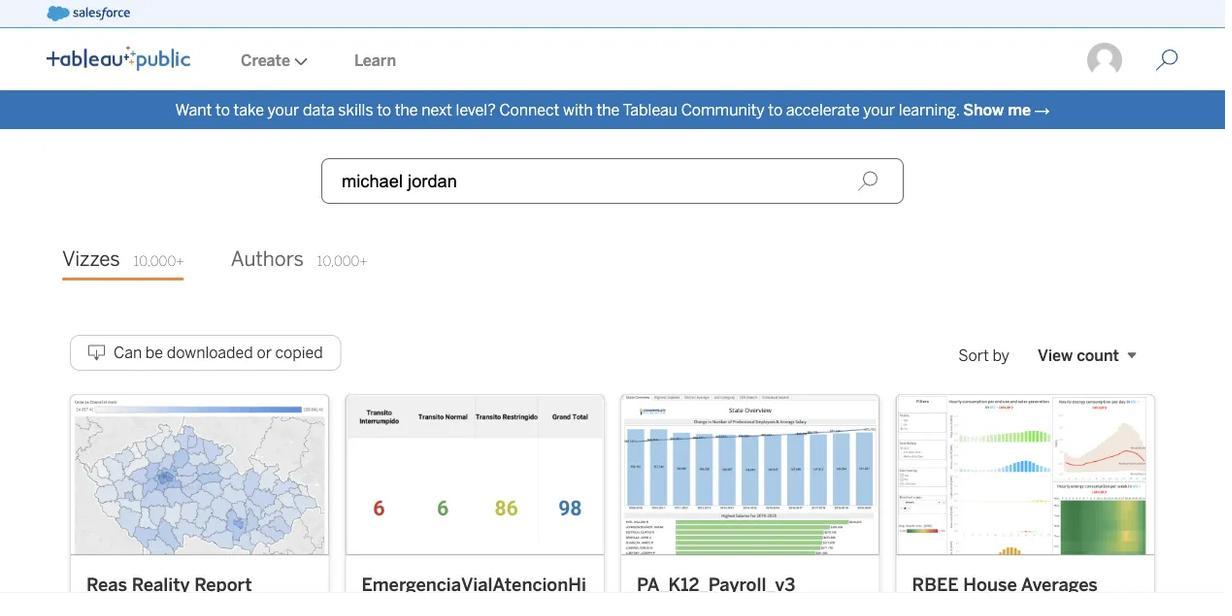 Task type: vqa. For each thing, say whether or not it's contained in the screenshot.
Replay Animation Image
no



Task type: locate. For each thing, give the bounding box(es) containing it.
workbook thumbnail image
[[71, 395, 329, 555], [346, 395, 604, 555], [621, 395, 879, 555], [897, 395, 1155, 555]]

2 10,000+ from the left
[[317, 253, 368, 269]]

your left learning.
[[864, 101, 896, 119]]

to left accelerate
[[768, 101, 783, 119]]

next
[[422, 101, 452, 119]]

4 workbook thumbnail image from the left
[[897, 395, 1155, 555]]

can be downloaded or copied button
[[70, 335, 342, 371]]

to left take
[[216, 101, 230, 119]]

1 10,000+ from the left
[[133, 253, 184, 269]]

Search input field
[[321, 158, 904, 204]]

me
[[1008, 101, 1031, 119]]

show
[[964, 101, 1004, 119]]

count
[[1077, 346, 1120, 365]]

the left next
[[395, 101, 418, 119]]

create button
[[218, 30, 331, 90]]

logo image
[[47, 46, 190, 71]]

want to take your data skills to the next level? connect with the tableau community to accelerate your learning. show me →
[[175, 101, 1050, 119]]

1 horizontal spatial the
[[597, 101, 620, 119]]

your right take
[[268, 101, 299, 119]]

10,000+
[[133, 253, 184, 269], [317, 253, 368, 269]]

0 horizontal spatial your
[[268, 101, 299, 119]]

view
[[1038, 346, 1073, 365]]

to right the skills
[[377, 101, 391, 119]]

1 horizontal spatial 10,000+
[[317, 253, 368, 269]]

can
[[114, 344, 142, 362]]

can be downloaded or copied
[[114, 344, 323, 362]]

accelerate
[[786, 101, 860, 119]]

downloaded
[[167, 344, 253, 362]]

2 horizontal spatial to
[[768, 101, 783, 119]]

1 the from the left
[[395, 101, 418, 119]]

copied
[[275, 344, 323, 362]]

0 horizontal spatial 10,000+
[[133, 253, 184, 269]]

the
[[395, 101, 418, 119], [597, 101, 620, 119]]

be
[[146, 344, 163, 362]]

0 horizontal spatial the
[[395, 101, 418, 119]]

your
[[268, 101, 299, 119], [864, 101, 896, 119]]

with
[[563, 101, 593, 119]]

10,000+ right vizzes
[[133, 253, 184, 269]]

1 horizontal spatial your
[[864, 101, 896, 119]]

data
[[303, 101, 335, 119]]

1 horizontal spatial to
[[377, 101, 391, 119]]

the right with
[[597, 101, 620, 119]]

go to search image
[[1132, 49, 1202, 72]]

3 workbook thumbnail image from the left
[[621, 395, 879, 555]]

3 to from the left
[[768, 101, 783, 119]]

show me link
[[964, 101, 1031, 119]]

sort by
[[959, 346, 1010, 365]]

10,000+ right 'authors' at the left
[[317, 253, 368, 269]]

0 horizontal spatial to
[[216, 101, 230, 119]]

by
[[993, 346, 1010, 365]]

to
[[216, 101, 230, 119], [377, 101, 391, 119], [768, 101, 783, 119]]



Task type: describe. For each thing, give the bounding box(es) containing it.
tara.schultz image
[[1086, 41, 1125, 80]]

10,000+ for vizzes
[[133, 253, 184, 269]]

authors
[[231, 247, 304, 271]]

level?
[[456, 101, 496, 119]]

learn
[[354, 51, 396, 69]]

skills
[[338, 101, 373, 119]]

2 to from the left
[[377, 101, 391, 119]]

1 to from the left
[[216, 101, 230, 119]]

2 workbook thumbnail image from the left
[[346, 395, 604, 555]]

salesforce logo image
[[47, 6, 130, 21]]

→
[[1035, 101, 1050, 119]]

connect
[[500, 101, 560, 119]]

view count
[[1038, 346, 1120, 365]]

10,000+ for authors
[[317, 253, 368, 269]]

view count button
[[1020, 335, 1156, 376]]

take
[[234, 101, 264, 119]]

want
[[175, 101, 212, 119]]

search image
[[857, 170, 879, 192]]

1 your from the left
[[268, 101, 299, 119]]

or
[[257, 344, 272, 362]]

1 workbook thumbnail image from the left
[[71, 395, 329, 555]]

2 the from the left
[[597, 101, 620, 119]]

sort
[[959, 346, 989, 365]]

2 your from the left
[[864, 101, 896, 119]]

learning.
[[899, 101, 960, 119]]

tableau
[[623, 101, 678, 119]]

create
[[241, 51, 290, 69]]

community
[[681, 101, 765, 119]]

learn link
[[331, 30, 420, 90]]

vizzes
[[62, 247, 120, 271]]



